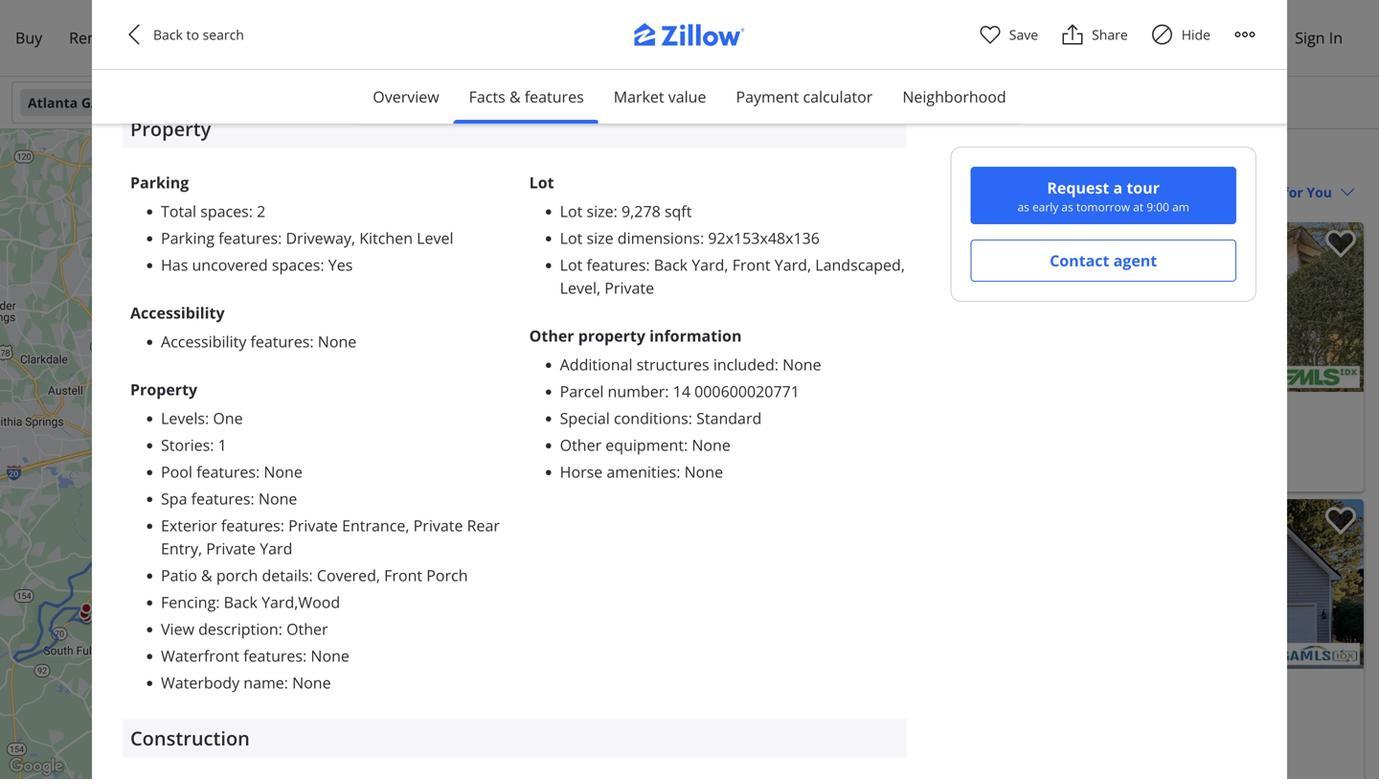 Task type: locate. For each thing, give the bounding box(es) containing it.
collective
[[793, 746, 847, 759]]

on up back yard, front yard, landscaped, level, private
[[737, 231, 752, 247]]

back down dimensions
[[654, 254, 688, 275]]

2 up the valley
[[732, 425, 740, 443]]

back left to
[[153, 25, 183, 44]]

size
[[587, 201, 614, 221], [587, 227, 614, 248]]

atlanta, inside 2078 bethel dr nw, atlanta, ga 30314 mls id #10232109, the collective luxury real est
[[810, 725, 858, 743]]

zillow for 1041 valley view rd se, atlanta, ga 30315
[[755, 231, 789, 247]]

2 bds from the top
[[695, 702, 718, 720]]

2078 bethel dr nw, atlanta, ga 30314 mls id #10232109, the collective luxury real est
[[684, 725, 928, 759]]

2 inside parking total spaces : 2 parking features : driveway, kitchen level has uncovered spaces : yes
[[257, 201, 266, 221]]

-
[[839, 702, 843, 720]]

1 horizontal spatial view
[[649, 59, 683, 79]]

1 vertical spatial chevron right image
[[1332, 573, 1355, 596]]

back to search
[[153, 25, 244, 44]]

spaces down driveway,
[[272, 254, 320, 275]]

has
[[161, 254, 188, 275]]

1 horizontal spatial tour
[[736, 59, 766, 79]]

on up contact agent
[[1085, 231, 1100, 247]]

0 horizontal spatial back
[[153, 25, 183, 44]]

as down request
[[1062, 199, 1074, 215]]

0 horizontal spatial as
[[1018, 199, 1030, 215]]

view down fencing
[[161, 618, 194, 639]]

2 horizontal spatial view
[[758, 448, 788, 466]]

1 vertical spatial 14
[[673, 381, 691, 401]]

446
[[1032, 448, 1055, 466]]

ba up the bethel
[[744, 702, 759, 720]]

other up horse
[[560, 434, 602, 455]]

& inside the patio & porch details : covered, front porch fencing : back yard,wood view description : other waterfront features : none waterbody name : none
[[201, 565, 212, 585]]

2 horizontal spatial tour
[[1127, 177, 1160, 198]]

save this home image
[[978, 230, 1009, 258], [1326, 507, 1357, 535]]

1 horizontal spatial atlanta
[[680, 148, 748, 174]]

339k link
[[295, 466, 333, 483]]

& for facts & features
[[510, 86, 521, 107]]

property down basement basement : none
[[130, 115, 211, 142]]

yard, down 92x153x48x136
[[775, 254, 812, 275]]

yes
[[328, 254, 353, 275]]

fireplace
[[560, 32, 625, 53]]

atlanta,
[[833, 448, 881, 466], [1175, 448, 1223, 466], [810, 725, 858, 743]]

accessibility down has
[[130, 302, 225, 323]]

1 3 from the top
[[684, 425, 692, 443]]

main navigation
[[0, 0, 1380, 77]]

main content containing atlanta ga real estate & homes for sale
[[661, 129, 1380, 779]]

0 horizontal spatial view
[[161, 618, 194, 639]]

1 vertical spatial parking
[[161, 227, 215, 248]]

zillow
[[755, 231, 789, 247], [1103, 231, 1137, 247]]

ga left 30315
[[884, 448, 903, 466]]

3 up 2078
[[684, 702, 692, 720]]

back for yard,
[[654, 254, 688, 275]]

heart image
[[979, 23, 1002, 46]]

landscaped,
[[816, 254, 905, 275]]

atlanta, up collective
[[810, 725, 858, 743]]

size up the lot features :
[[587, 227, 614, 248]]

0 horizontal spatial save this home image
[[978, 230, 1009, 258]]

rent
[[69, 27, 102, 48]]

1 chevron right image from the top
[[1332, 296, 1355, 319]]

none inside basement basement : none
[[241, 63, 280, 83]]

chevron right image inside property images, use arrow keys to navigate, image 1 of 28 group
[[1332, 296, 1355, 319]]

0 horizontal spatial 14
[[673, 381, 691, 401]]

1 2 ba from the top
[[732, 425, 759, 443]]

name
[[244, 672, 284, 693]]

facts & features button
[[454, 70, 600, 124]]

1 vertical spatial size
[[587, 227, 614, 248]]

horse
[[560, 461, 603, 482]]

property
[[578, 325, 646, 346]]

virtual
[[560, 59, 607, 79]]

neighborhood button
[[888, 70, 1022, 124]]

chevron left image
[[123, 23, 146, 46]]

market value button
[[599, 70, 722, 124]]

1 horizontal spatial back
[[224, 592, 258, 612]]

1 horizontal spatial days
[[1056, 231, 1082, 247]]

1 vertical spatial 2
[[732, 425, 740, 443]]

1 vertical spatial bds
[[695, 702, 718, 720]]

2 up the bethel
[[732, 702, 740, 720]]

2 mls from the top
[[684, 746, 703, 759]]

:
[[688, 32, 692, 53], [641, 59, 645, 79], [233, 63, 237, 83], [249, 201, 253, 221], [614, 201, 618, 221], [278, 227, 282, 248], [700, 227, 704, 248], [320, 254, 324, 275], [646, 254, 650, 275], [310, 331, 314, 351], [775, 354, 779, 374], [665, 381, 669, 401], [205, 408, 209, 428], [689, 408, 693, 428], [210, 434, 214, 455], [684, 434, 688, 455], [256, 461, 260, 482], [677, 461, 681, 482], [251, 488, 255, 509], [281, 515, 285, 535], [309, 565, 313, 585], [216, 592, 220, 612], [279, 618, 283, 639], [303, 645, 307, 666], [284, 672, 288, 693]]

share image
[[1062, 23, 1085, 46]]

lot features :
[[560, 254, 654, 275]]

0 horizontal spatial front
[[384, 565, 423, 585]]

1 vertical spatial front
[[384, 565, 423, 585]]

features up the uncovered
[[219, 227, 278, 248]]

1 ba from the top
[[744, 425, 759, 443]]

2 ba up the bethel
[[732, 702, 759, 720]]

0 vertical spatial 2 ba
[[732, 425, 759, 443]]

back up description
[[224, 592, 258, 612]]

210k
[[266, 458, 290, 473]]

overview button
[[358, 70, 455, 124]]

atlanta, for 2078 bethel dr nw, atlanta, ga 30314 mls id #10232109, the collective luxury real est
[[810, 725, 858, 743]]

1 horizontal spatial save this home image
[[1326, 507, 1357, 535]]

back inside back yard, front yard, landscaped, level, private
[[654, 254, 688, 275]]

1 on from the left
[[737, 231, 752, 247]]

save
[[1010, 25, 1039, 44]]

map region
[[0, 48, 673, 779]]

additional
[[560, 354, 633, 374]]

2 days from the left
[[1056, 231, 1082, 247]]

front down '26 days on zillow'
[[733, 254, 771, 275]]

1 vertical spatial mls
[[684, 746, 703, 759]]

& right patio
[[201, 565, 212, 585]]

to
[[186, 25, 199, 44]]

exterior
[[161, 515, 217, 535]]

view inside the finished area below ground fireplace features : none virtual tour : view virtual tour
[[649, 59, 683, 79]]

view up the bolst,
[[758, 448, 788, 466]]

0 vertical spatial 2
[[257, 201, 266, 221]]

atlanta for atlanta ga real estate & homes for sale
[[680, 148, 748, 174]]

parking up total
[[130, 172, 189, 192]]

id down 2078
[[706, 746, 715, 759]]

none inside the accessibility accessibility features : none
[[318, 331, 357, 351]]

other property information additional structures included : none parcel number : 14 000600020771 special conditions : standard other equipment : none horse amenities : none
[[530, 325, 822, 482]]

save this home image for property images, use arrow keys to navigate, image 1 of 31 group
[[978, 230, 1009, 258]]

0 vertical spatial chevron right image
[[1332, 296, 1355, 319]]

save this home image for the property images, use arrow keys to navigate, image 1 of 15 group
[[1326, 507, 1357, 535]]

0 vertical spatial back
[[153, 25, 183, 44]]

other down yard,wood in the left of the page
[[287, 618, 328, 639]]

1
[[218, 434, 227, 455]]

0 vertical spatial basement
[[130, 34, 207, 54]]

2078 bethel dr nw, atlanta, ga 30314 link
[[684, 722, 1009, 745]]

320k link
[[173, 687, 210, 705]]

finished area below ground fireplace features : none virtual tour : view virtual tour
[[560, 5, 766, 79]]

1 vertical spatial ba
[[744, 702, 759, 720]]

2 ba from the top
[[744, 702, 759, 720]]

2 vertical spatial &
[[201, 565, 212, 585]]

1,375 sqft
[[774, 702, 835, 720]]

inc.
[[801, 470, 820, 482]]

2 horizontal spatial back
[[654, 254, 688, 275]]

bds
[[695, 425, 718, 443], [695, 702, 718, 720]]

basement
[[130, 34, 207, 54], [161, 63, 233, 83]]

0 vertical spatial parking
[[130, 172, 189, 192]]

1 size from the top
[[587, 201, 614, 221]]

id
[[706, 470, 715, 482], [706, 746, 715, 759]]

dimensions
[[618, 227, 700, 248]]

area
[[624, 5, 656, 26]]

1 horizontal spatial front
[[733, 254, 771, 275]]

0 horizontal spatial sqft
[[665, 201, 692, 221]]

contact
[[1050, 250, 1110, 271]]

atlanta, for 446 holderness st sw, atlanta, ga 30310
[[1175, 448, 1223, 466]]

real
[[784, 148, 824, 174]]

other
[[530, 325, 575, 346], [560, 434, 602, 455], [287, 618, 328, 639]]

1 horizontal spatial on
[[1085, 231, 1100, 247]]

1 as from the left
[[1018, 199, 1030, 215]]

2 2 ba from the top
[[732, 702, 759, 720]]

2 on from the left
[[1085, 231, 1100, 247]]

rear
[[467, 515, 500, 535]]

days for 1041 valley view rd se, atlanta, ga 30315
[[708, 231, 734, 247]]

0 vertical spatial size
[[587, 201, 614, 221]]

92x153x48x136
[[708, 227, 820, 248]]

1 id from the top
[[706, 470, 715, 482]]

payment
[[736, 86, 799, 107]]

chevron right image
[[1332, 296, 1355, 319], [1332, 573, 1355, 596]]

parking down total
[[161, 227, 215, 248]]

spaces right total
[[200, 201, 249, 221]]

other up 'additional'
[[530, 325, 575, 346]]

0 vertical spatial mls
[[684, 470, 703, 482]]

500k
[[322, 522, 346, 537]]

1 zillow from the left
[[755, 231, 789, 247]]

0 vertical spatial view
[[649, 59, 683, 79]]

0 vertical spatial id
[[706, 470, 715, 482]]

825k link
[[341, 336, 379, 353]]

view up market value
[[649, 59, 683, 79]]

atlanta inside main content
[[680, 148, 748, 174]]

rentals
[[1059, 27, 1111, 48]]

1 mls from the top
[[684, 470, 703, 482]]

446 holderness st sw, atlanta, ga 30310 image
[[1024, 222, 1364, 392], [1278, 366, 1361, 388]]

id down 1041
[[706, 470, 715, 482]]

30314
[[883, 725, 922, 743]]

ga down rent link
[[81, 93, 100, 112]]

2 vertical spatial back
[[224, 592, 258, 612]]

14 down structures
[[673, 381, 691, 401]]

1 vertical spatial id
[[706, 746, 715, 759]]

1 vertical spatial view
[[758, 448, 788, 466]]

advertise link
[[1125, 16, 1219, 60]]

2 horizontal spatial &
[[891, 148, 906, 174]]

9:00
[[1147, 199, 1170, 215]]

features left '825k' link
[[251, 331, 310, 351]]

ga left real
[[753, 148, 779, 174]]

zillow up the agent
[[1103, 231, 1137, 247]]

2 size from the top
[[587, 227, 614, 248]]

ga up luxury
[[862, 725, 880, 743]]

virtual
[[687, 59, 732, 79]]

210k link
[[259, 457, 297, 474]]

stories
[[161, 434, 210, 455]]

446 holderness st sw, atlanta, ga 30310 link
[[1032, 446, 1357, 469]]

tour up market
[[611, 59, 641, 79]]

as left early
[[1018, 199, 1030, 215]]

1 horizontal spatial as
[[1062, 199, 1074, 215]]

bds up 1041
[[695, 425, 718, 443]]

sale
[[912, 702, 937, 720]]

0 horizontal spatial zillow
[[755, 231, 789, 247]]

0 horizontal spatial yard,
[[692, 254, 729, 275]]

0 horizontal spatial spaces
[[200, 201, 249, 221]]

features down virtual
[[525, 86, 584, 107]]

valley
[[718, 448, 755, 466]]

0 vertical spatial property
[[130, 115, 211, 142]]

0 vertical spatial ba
[[744, 425, 759, 443]]

features down area
[[629, 32, 688, 53]]

ga inside 1041 valley view rd se, atlanta, ga 30315 mls id #7312005, bolst, inc.
[[884, 448, 903, 466]]

back
[[153, 25, 183, 44], [654, 254, 688, 275], [224, 592, 258, 612]]

features inside the accessibility accessibility features : none
[[251, 331, 310, 351]]

0 vertical spatial bds
[[695, 425, 718, 443]]

0 vertical spatial accessibility
[[130, 302, 225, 323]]

4864 antelope cv, atlanta, ga 30349 image
[[1024, 499, 1364, 669], [1278, 643, 1361, 665]]

3 up 1041
[[684, 425, 692, 443]]

0 vertical spatial atlanta
[[28, 93, 78, 112]]

1 vertical spatial 3 bds
[[684, 702, 718, 720]]

2 zillow from the left
[[1103, 231, 1137, 247]]

1 horizontal spatial &
[[510, 86, 521, 107]]

homes
[[911, 148, 975, 174]]

0 horizontal spatial atlanta
[[28, 93, 78, 112]]

front inside back yard, front yard, landscaped, level, private
[[733, 254, 771, 275]]

atlanta, right se,
[[833, 448, 881, 466]]

ba up the valley
[[744, 425, 759, 443]]

2 vertical spatial other
[[287, 618, 328, 639]]

zillow up back yard, front yard, landscaped, level, private
[[755, 231, 789, 247]]

back for to
[[153, 25, 183, 44]]

1 vertical spatial save this home image
[[1326, 507, 1357, 535]]

sqft inside lot size : 9,278 sqft lot size dimensions : 92x153x48x136
[[665, 201, 692, 221]]

features down 1
[[197, 461, 256, 482]]

atlanta inside filters element
[[28, 93, 78, 112]]

property images, use arrow keys to navigate, image 1 of 28 group
[[1024, 222, 1364, 396]]

1041
[[684, 448, 715, 466]]

covered,
[[317, 565, 380, 585]]

1 vertical spatial property
[[130, 379, 197, 399]]

1 vertical spatial basement
[[161, 63, 233, 83]]

spa
[[161, 488, 187, 509]]

2 ba
[[732, 425, 759, 443], [732, 702, 759, 720]]

0 vertical spatial spaces
[[200, 201, 249, 221]]

30310
[[1249, 448, 1287, 466]]

1 vertical spatial atlanta
[[680, 148, 748, 174]]

0 horizontal spatial &
[[201, 565, 212, 585]]

: inside basement basement : none
[[233, 63, 237, 83]]

tour inside request a tour as early as tomorrow at 9:00 am
[[1127, 177, 1160, 198]]

0 vertical spatial save this home image
[[978, 230, 1009, 258]]

atlanta down buy link
[[28, 93, 78, 112]]

bds up 2078
[[695, 702, 718, 720]]

& right estate
[[891, 148, 906, 174]]

sqft up dimensions
[[665, 201, 692, 221]]

on for 1041 valley view rd se, atlanta, ga 30315
[[737, 231, 752, 247]]

1 horizontal spatial spaces
[[272, 254, 320, 275]]

front left porch
[[384, 565, 423, 585]]

tour up at
[[1127, 177, 1160, 198]]

14
[[1040, 231, 1053, 247], [673, 381, 691, 401]]

2 up the uncovered
[[257, 201, 266, 221]]

1 vertical spatial sqft
[[811, 702, 835, 720]]

0 vertical spatial front
[[733, 254, 771, 275]]

value
[[669, 86, 707, 107]]

0 horizontal spatial on
[[737, 231, 752, 247]]

0 vertical spatial 14
[[1040, 231, 1053, 247]]

1 vertical spatial back
[[654, 254, 688, 275]]

save this home image
[[1326, 230, 1357, 258]]

& right facts
[[510, 86, 521, 107]]

atlanta down filters element
[[680, 148, 748, 174]]

yard,
[[692, 254, 729, 275], [775, 254, 812, 275]]

1 vertical spatial &
[[891, 148, 906, 174]]

0 vertical spatial 3 bds
[[684, 425, 718, 443]]

0 vertical spatial other
[[530, 325, 575, 346]]

none
[[696, 32, 735, 53], [241, 63, 280, 83], [318, 331, 357, 351], [783, 354, 822, 374], [692, 434, 731, 455], [264, 461, 303, 482], [685, 461, 724, 482], [259, 488, 297, 509], [311, 645, 350, 666], [292, 672, 331, 693]]

465k
[[337, 516, 361, 530]]

sqft left -
[[811, 702, 835, 720]]

mls down 2078
[[684, 746, 703, 759]]

days for 446 holderness st sw, atlanta, ga 30310
[[1056, 231, 1082, 247]]

tour up payment
[[736, 59, 766, 79]]

1 horizontal spatial zillow
[[1103, 231, 1137, 247]]

chevron down image
[[384, 95, 399, 110], [506, 95, 521, 110], [835, 95, 850, 110], [1341, 184, 1356, 200]]

ga left 30310 at the bottom of the page
[[1227, 448, 1245, 466]]

: inside the accessibility accessibility features : none
[[310, 331, 314, 351]]

days up contact
[[1056, 231, 1082, 247]]

& inside button
[[510, 86, 521, 107]]

1 vertical spatial other
[[560, 434, 602, 455]]

id inside 1041 valley view rd se, atlanta, ga 30315 mls id #7312005, bolst, inc.
[[706, 470, 715, 482]]

lot for lot
[[530, 172, 554, 192]]

accessibility up levels
[[161, 331, 247, 351]]

0 horizontal spatial days
[[708, 231, 734, 247]]

main content
[[661, 129, 1380, 779]]

days right 26
[[708, 231, 734, 247]]

& inside main content
[[891, 148, 906, 174]]

tomorrow
[[1077, 199, 1131, 215]]

buy link
[[2, 16, 56, 60]]

1 vertical spatial 3
[[684, 702, 692, 720]]

&
[[510, 86, 521, 107], [891, 148, 906, 174], [201, 565, 212, 585]]

accessibility
[[130, 302, 225, 323], [161, 331, 247, 351]]

2 vertical spatial view
[[161, 618, 194, 639]]

1 vertical spatial 2 ba
[[732, 702, 759, 720]]

1 horizontal spatial yard,
[[775, 254, 812, 275]]

atlanta, inside 1041 valley view rd se, atlanta, ga 30315 mls id #7312005, bolst, inc.
[[833, 448, 881, 466]]

14 down early
[[1040, 231, 1053, 247]]

0 vertical spatial sqft
[[665, 201, 692, 221]]

features up name
[[243, 645, 303, 666]]

mls down 1041
[[684, 470, 703, 482]]

property up levels
[[130, 379, 197, 399]]

ga
[[81, 93, 100, 112], [753, 148, 779, 174], [884, 448, 903, 466], [1227, 448, 1245, 466], [862, 725, 880, 743]]

0 vertical spatial 3
[[684, 425, 692, 443]]

0 vertical spatial &
[[510, 86, 521, 107]]

2 ba up the valley
[[732, 425, 759, 443]]

yard, down 26
[[692, 254, 729, 275]]

facts & features
[[469, 86, 584, 107]]

chevron right image inside the property images, use arrow keys to navigate, image 1 of 15 group
[[1332, 573, 1355, 596]]

2 id from the top
[[706, 746, 715, 759]]

chevron down image
[[686, 95, 701, 110], [951, 95, 966, 110], [566, 739, 580, 752]]

size left 9,278 in the top of the page
[[587, 201, 614, 221]]

contact agent button
[[971, 240, 1237, 282]]

payment calculator button
[[721, 70, 889, 124]]

3 bds up 2078
[[684, 702, 718, 720]]

2 vertical spatial 2
[[732, 702, 740, 720]]

ground
[[707, 5, 759, 26]]

2 chevron right image from the top
[[1332, 573, 1355, 596]]

1041 valley view rd se, atlanta, ga 30315 image
[[676, 222, 1017, 392]]

sign
[[1296, 27, 1326, 48]]

1 days from the left
[[708, 231, 734, 247]]

3 bds up 1041
[[684, 425, 718, 443]]

atlanta, right sw,
[[1175, 448, 1223, 466]]

0 horizontal spatial tour
[[611, 59, 641, 79]]



Task type: vqa. For each thing, say whether or not it's contained in the screenshot.
first Filled Star icon from the left
no



Task type: describe. For each thing, give the bounding box(es) containing it.
mls inside 1041 valley view rd se, atlanta, ga 30315 mls id #7312005, bolst, inc.
[[684, 470, 703, 482]]

bethel
[[718, 725, 758, 743]]

home
[[181, 27, 224, 48]]

26 days on zillow
[[692, 231, 789, 247]]

1 horizontal spatial chevron down image
[[686, 95, 701, 110]]

2 as from the left
[[1062, 199, 1074, 215]]

465k link
[[330, 514, 368, 531]]

front inside the patio & porch details : covered, front porch fencing : back yard,wood view description : other waterfront features : none waterbody name : none
[[384, 565, 423, 585]]

id inside 2078 bethel dr nw, atlanta, ga 30314 mls id #10232109, the collective luxury real est
[[706, 746, 715, 759]]

advertise
[[1138, 27, 1205, 48]]

se,
[[811, 448, 829, 466]]

private entrance, private rear entry, private yard
[[161, 515, 500, 558]]

total
[[161, 201, 197, 221]]

1 vertical spatial accessibility
[[161, 331, 247, 351]]

- house for sale
[[839, 702, 937, 720]]

features inside the finished area below ground fireplace features : none virtual tour : view virtual tour
[[629, 32, 688, 53]]

agent
[[1114, 250, 1158, 271]]

features inside the patio & porch details : covered, front porch fencing : back yard,wood view description : other waterfront features : none waterbody name : none
[[243, 645, 303, 666]]

minus image
[[615, 733, 635, 753]]

view inside 1041 valley view rd se, atlanta, ga 30315 mls id #7312005, bolst, inc.
[[758, 448, 788, 466]]

14 days on zillow
[[1040, 231, 1137, 247]]

home loans link
[[167, 16, 284, 60]]

14 inside other property information additional structures included : none parcel number : 14 000600020771 special conditions : standard other equipment : none horse amenities : none
[[673, 381, 691, 401]]

facts
[[469, 86, 506, 107]]

1 horizontal spatial 14
[[1040, 231, 1053, 247]]

hide image
[[1151, 23, 1174, 46]]

contact agent
[[1050, 250, 1158, 271]]

sell
[[129, 27, 154, 48]]

waterbody
[[161, 672, 240, 693]]

chevron left image
[[1034, 296, 1057, 319]]

2 property from the top
[[130, 379, 197, 399]]

payment calculator
[[736, 86, 873, 107]]

home loans
[[181, 27, 270, 48]]

lot for lot features :
[[560, 254, 583, 275]]

features inside facts & features button
[[525, 86, 584, 107]]

$284,900
[[684, 398, 766, 424]]

driveway,
[[286, 227, 356, 248]]

manage
[[998, 27, 1055, 48]]

calculator
[[803, 86, 873, 107]]

2 yard, from the left
[[775, 254, 812, 275]]

view inside the patio & porch details : covered, front porch fencing : back yard,wood view description : other waterfront features : none waterbody name : none
[[161, 618, 194, 639]]

500k link
[[315, 521, 353, 538]]

for
[[980, 148, 1010, 174]]

1041 valley view rd se, atlanta, ga 30315 mls id #7312005, bolst, inc.
[[684, 448, 944, 482]]

levels : one stories : 1 pool features : none spa features : none
[[161, 408, 303, 509]]

market
[[614, 86, 665, 107]]

google image
[[5, 754, 68, 779]]

number
[[608, 381, 665, 401]]

fencing
[[161, 592, 216, 612]]

ga inside filters element
[[81, 93, 100, 112]]

basement basement : none
[[130, 34, 280, 83]]

level
[[417, 227, 454, 248]]

features up exterior features :
[[191, 488, 251, 509]]

patio
[[161, 565, 197, 585]]

property images, use arrow keys to navigate, image 1 of 15 group
[[1024, 499, 1364, 673]]

real
[[887, 746, 910, 759]]

levels
[[161, 408, 205, 428]]

2078
[[684, 725, 715, 743]]

amenities
[[607, 461, 677, 482]]

save this home button for 446 holderness st sw, atlanta, ga 30310
[[1311, 222, 1364, 276]]

description
[[198, 618, 279, 639]]

zillow for 446 holderness st sw, atlanta, ga 30310
[[1103, 231, 1137, 247]]

parking total spaces : 2 parking features : driveway, kitchen level has uncovered spaces : yes
[[130, 172, 454, 275]]

1 vertical spatial spaces
[[272, 254, 320, 275]]

1 yard, from the left
[[692, 254, 729, 275]]

property images, use arrow keys to navigate, image 1 of 31 group
[[676, 222, 1017, 396]]

request a tour as early as tomorrow at 9:00 am
[[1018, 177, 1190, 215]]

features inside parking total spaces : 2 parking features : driveway, kitchen level has uncovered spaces : yes
[[219, 227, 278, 248]]

1 property from the top
[[130, 115, 211, 142]]

2 horizontal spatial chevron down image
[[951, 95, 966, 110]]

30315
[[906, 448, 944, 466]]

porch
[[216, 565, 258, 585]]

level,
[[560, 277, 601, 298]]

295k link
[[336, 499, 374, 516]]

loans
[[228, 27, 270, 48]]

more image
[[1234, 23, 1257, 46]]

entrance,
[[342, 515, 410, 535]]

1 3 bds from the top
[[684, 425, 718, 443]]

save this home button for 1041 valley view rd se, atlanta, ga 30315
[[963, 222, 1017, 276]]

porch
[[427, 565, 468, 585]]

sign in link
[[1282, 16, 1357, 60]]

yard
[[260, 538, 293, 558]]

a
[[1114, 177, 1123, 198]]

overview
[[373, 86, 439, 107]]

am
[[1173, 199, 1190, 215]]

bolst,
[[767, 470, 799, 482]]

320k
[[179, 689, 204, 703]]

ga inside 2078 bethel dr nw, atlanta, ga 30314 mls id #10232109, the collective luxury real est
[[862, 725, 880, 743]]

uncovered
[[192, 254, 268, 275]]

waterfront
[[161, 645, 240, 666]]

market value
[[614, 86, 707, 107]]

view virtual tour link
[[649, 59, 766, 79]]

on for 446 holderness st sw, atlanta, ga 30310
[[1085, 231, 1100, 247]]

& for patio & porch details : covered, front porch fencing : back yard,wood view description : other waterfront features : none waterbody name : none
[[201, 565, 212, 585]]

339k
[[302, 468, 327, 482]]

#7312005,
[[718, 470, 765, 482]]

kitchen
[[360, 227, 413, 248]]

below
[[660, 5, 703, 26]]

lot size : 9,278 sqft lot size dimensions : 92x153x48x136
[[560, 201, 820, 248]]

back inside the patio & porch details : covered, front porch fencing : back yard,wood view description : other waterfront features : none waterbody name : none
[[224, 592, 258, 612]]

295k
[[343, 500, 367, 515]]

pool
[[161, 461, 193, 482]]

000600020771
[[695, 381, 800, 401]]

none inside the finished area below ground fireplace features : none virtual tour : view virtual tour
[[696, 32, 735, 53]]

help link
[[1220, 16, 1280, 60]]

search
[[203, 25, 244, 44]]

26
[[692, 231, 705, 247]]

skip link list tab list
[[358, 70, 1022, 125]]

zillow logo image
[[613, 23, 767, 57]]

1 horizontal spatial sqft
[[811, 702, 835, 720]]

yard,wood
[[262, 592, 340, 612]]

hide
[[1182, 25, 1211, 44]]

0 horizontal spatial chevron down image
[[566, 739, 580, 752]]

9,278
[[622, 201, 661, 221]]

manage rentals
[[998, 27, 1111, 48]]

information
[[650, 325, 742, 346]]

features up 'level,'
[[587, 254, 646, 275]]

details
[[262, 565, 309, 585]]

1 bds from the top
[[695, 425, 718, 443]]

chevron right image
[[984, 296, 1007, 319]]

structures
[[637, 354, 710, 374]]

atlanta ga
[[28, 93, 100, 112]]

other inside the patio & porch details : covered, front porch fencing : back yard,wood view description : other waterfront features : none waterbody name : none
[[287, 618, 328, 639]]

mls inside 2078 bethel dr nw, atlanta, ga 30314 mls id #10232109, the collective luxury real est
[[684, 746, 703, 759]]

share
[[1092, 25, 1128, 44]]

atlanta for atlanta ga
[[28, 93, 78, 112]]

filters element
[[0, 77, 1380, 129]]

private inside back yard, front yard, landscaped, level, private
[[605, 277, 655, 298]]

2 3 bds from the top
[[684, 702, 718, 720]]

sell link
[[116, 16, 167, 60]]

2 3 from the top
[[684, 702, 692, 720]]

lot for lot size : 9,278 sqft lot size dimensions : 92x153x48x136
[[560, 201, 583, 221]]

features up yard
[[221, 515, 281, 535]]

early
[[1033, 199, 1059, 215]]



